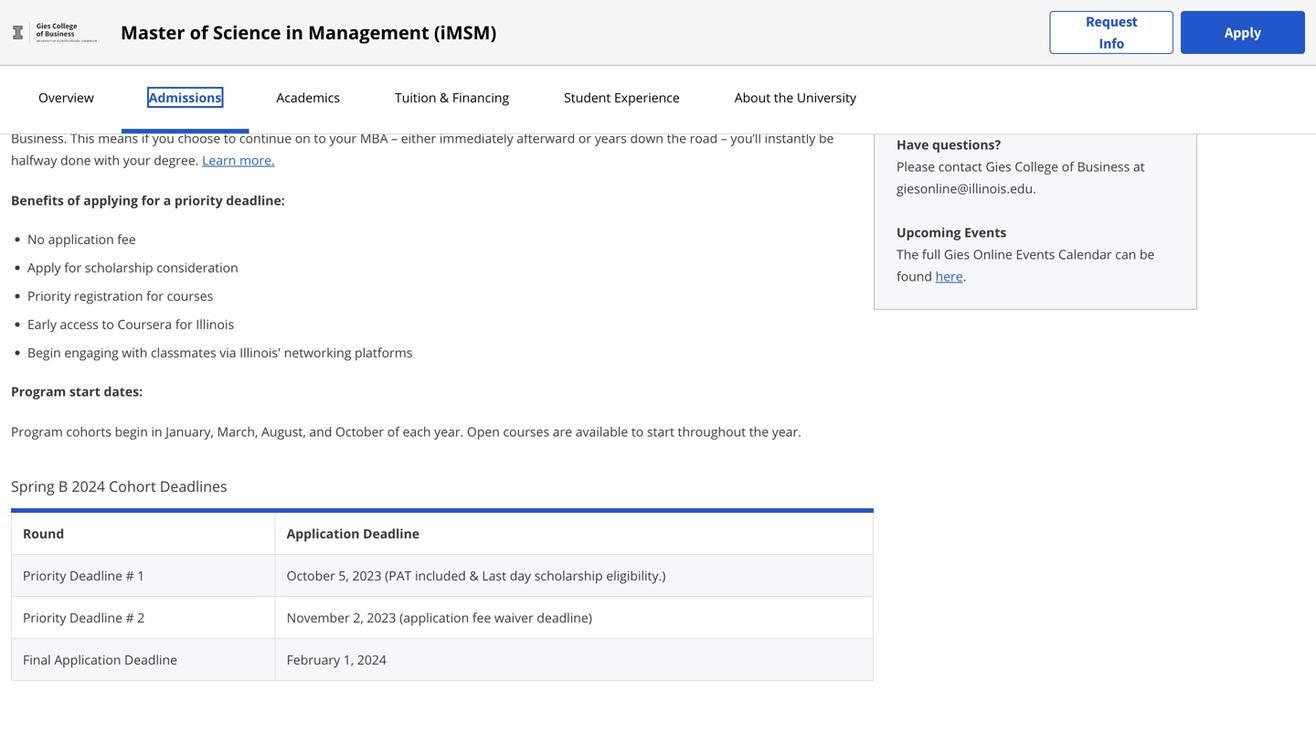Task type: vqa. For each thing, say whether or not it's contained in the screenshot.


Task type: describe. For each thing, give the bounding box(es) containing it.
info
[[1099, 34, 1125, 53]]

please
[[897, 158, 935, 175]]

(imsm)
[[434, 20, 497, 45]]

priority for priority deadline # 1
[[23, 567, 66, 584]]

of left each on the left
[[387, 423, 399, 440]]

scholarship inside apply for scholarship consideration list item
[[85, 259, 153, 276]]

0 horizontal spatial are
[[553, 423, 572, 440]]

needed
[[186, 45, 231, 63]]

you'll inside from gies college of business. this means if you choose to continue on to your mba – either immediately afterward or years down the road – you'll instantly be halfway done with your degree.
[[731, 129, 761, 147]]

final
[[23, 651, 51, 668]]

0 horizontal spatial b
[[58, 476, 68, 496]]

0 horizontal spatial those
[[454, 23, 488, 41]]

but
[[760, 23, 780, 41]]

1 horizontal spatial who
[[631, 1, 656, 19]]

here .
[[936, 267, 967, 285]]

cohort
[[1115, 8, 1157, 25]]

apply for apply
[[1225, 23, 1262, 42]]

stack
[[374, 107, 404, 125]]

gies inside the full gies online events calendar can be found
[[944, 245, 970, 263]]

education
[[175, 23, 235, 41]]

day
[[510, 567, 531, 584]]

their up the don't
[[780, 1, 808, 19]]

1 vertical spatial who
[[491, 23, 517, 41]]

to inside list item
[[102, 315, 114, 333]]

early access to coursera for illinois
[[27, 315, 234, 333]]

application
[[48, 230, 114, 248]]

early
[[27, 315, 57, 333]]

deadline for priority deadline # 1
[[69, 567, 122, 584]]

available
[[576, 423, 628, 440]]

their down program,
[[377, 45, 405, 63]]

1 vertical spatial and
[[309, 423, 332, 440]]

part-
[[300, 23, 329, 41]]

apply for scholarship consideration list item
[[27, 258, 874, 277]]

to right available
[[632, 423, 644, 440]]

priority for priority deadline # 2
[[23, 609, 66, 626]]

the for the imsm is designed for learners ready to add business to their skill set. the program is ideal for those who have already begun their careers and seek to add a business education through a part-time program, or for those who would ultimately like to pursue an mba, but don't currently possess the work experience needed for admission. through their imsm coursework, learners can lay the foundation for future enrollment in an mba program.
[[11, 1, 33, 19]]

choose
[[178, 129, 220, 147]]

for up classmates
[[175, 315, 193, 333]]

0 horizontal spatial october
[[287, 567, 335, 584]]

for inside applications for the spring b 2024 cohort are now open!
[[979, 8, 998, 25]]

careers
[[812, 1, 856, 19]]

for up the master
[[143, 1, 161, 19]]

2 – from the left
[[721, 129, 727, 147]]

1 vertical spatial learners
[[521, 45, 571, 63]]

through
[[238, 23, 286, 41]]

program
[[474, 1, 526, 19]]

upcoming events
[[897, 224, 1007, 241]]

0 horizontal spatial events
[[964, 224, 1007, 241]]

business
[[1077, 158, 1130, 175]]

# for 1
[[126, 567, 134, 584]]

applying
[[83, 192, 138, 209]]

of up needed
[[190, 20, 208, 45]]

designed
[[86, 1, 140, 19]]

classmates
[[151, 344, 216, 361]]

cohorts
[[66, 423, 111, 440]]

admissions link
[[143, 89, 227, 106]]

classes will start in march 2024.
[[897, 30, 1144, 69]]

1 vertical spatial &
[[469, 567, 479, 584]]

university of illinois urbana-champaign image
[[11, 18, 99, 47]]

access
[[60, 315, 99, 333]]

admission.
[[255, 45, 320, 63]]

apply for apply for scholarship consideration
[[27, 259, 61, 276]]

ideal
[[542, 1, 570, 19]]

0 vertical spatial learners
[[164, 1, 213, 19]]

2 horizontal spatial a
[[289, 23, 297, 41]]

0 horizontal spatial management
[[308, 20, 429, 45]]

the right about
[[774, 89, 794, 106]]

can inside the imsm is designed for learners ready to add business to their skill set. the program is ideal for those who have already begun their careers and seek to add a business education through a part-time program, or for those who would ultimately like to pursue an mba, but don't currently possess the work experience needed for admission. through their imsm coursework, learners can lay the foundation for future enrollment in an mba program.
[[574, 45, 595, 63]]

no
[[27, 230, 45, 248]]

program start dates:
[[11, 383, 143, 400]]

the right lay
[[618, 45, 638, 63]]

in down financing
[[492, 107, 503, 125]]

illinois
[[196, 315, 234, 333]]

already
[[692, 1, 736, 19]]

deadline for priority deadline # 2
[[69, 609, 122, 626]]

once you've completed your degree, you'll be eligible to fully stack your master's in management into the
[[11, 107, 638, 125]]

for right applying
[[141, 192, 160, 209]]

found
[[897, 267, 932, 285]]

currently
[[817, 23, 870, 41]]

to right on
[[314, 129, 326, 147]]

done
[[60, 151, 91, 169]]

begin engaging with classmates via illinois' networking platforms list item
[[27, 343, 874, 362]]

february 1, 2024
[[287, 651, 387, 668]]

2
[[137, 609, 145, 626]]

0 vertical spatial application
[[287, 525, 360, 542]]

student
[[564, 89, 611, 106]]

gies inside "have questions? please contact gies college of business at giesonline@illinois.edu."
[[986, 158, 1012, 175]]

through
[[323, 45, 374, 63]]

university
[[797, 89, 857, 106]]

dates:
[[104, 383, 143, 400]]

engaging
[[64, 344, 119, 361]]

on
[[295, 129, 311, 147]]

priority registration for courses
[[27, 287, 213, 304]]

2,
[[353, 609, 364, 626]]

business.
[[11, 129, 67, 147]]

request
[[1086, 12, 1138, 31]]

work
[[84, 45, 114, 63]]

from
[[728, 107, 757, 125]]

for left the future
[[711, 45, 728, 63]]

mba inside the imsm is designed for learners ready to add business to their skill set. the program is ideal for those who have already begun their careers and seek to add a business education through a part-time program, or for those who would ultimately like to pursue an mba, but don't currently possess the work experience needed for admission. through their imsm coursework, learners can lay the foundation for future enrollment in an mba program.
[[11, 67, 39, 85]]

skill
[[398, 1, 420, 19]]

0 vertical spatial an
[[707, 23, 722, 41]]

begin
[[27, 344, 61, 361]]

0 vertical spatial &
[[440, 89, 449, 106]]

priority for priority registration for courses
[[27, 287, 71, 304]]

the imsm is designed for learners ready to add business to their skill set. the program is ideal for those who have already begun their careers and seek to add a business education through a part-time program, or for those who would ultimately like to pursue an mba, but don't currently possess the work experience needed for admission. through their imsm coursework, learners can lay the foundation for future enrollment in an mba program.
[[11, 1, 870, 85]]

program for program cohorts begin in january, march, august, and october of each year. open courses are available to start throughout the year.
[[11, 423, 63, 440]]

the right throughout
[[749, 423, 769, 440]]

1 horizontal spatial the
[[448, 1, 470, 19]]

request info
[[1086, 12, 1138, 53]]

your down tuition
[[408, 107, 435, 125]]

list containing no application fee
[[18, 229, 874, 362]]

0 vertical spatial october
[[336, 423, 384, 440]]

either
[[401, 129, 436, 147]]

academics
[[276, 89, 340, 106]]

2023 for 2,
[[367, 609, 396, 626]]

or inside from gies college of business. this means if you choose to continue on to your mba – either immediately afterward or years down the road – you'll instantly be halfway done with your degree.
[[579, 129, 592, 147]]

be inside the full gies online events calendar can be found
[[1140, 245, 1155, 263]]

illinois'
[[240, 344, 281, 361]]

2024 for february 1, 2024
[[357, 651, 387, 668]]

overview link
[[33, 89, 99, 106]]

cohort
[[109, 476, 156, 496]]

learn more.
[[202, 151, 275, 169]]

your up you
[[153, 107, 181, 125]]

request info button
[[1050, 11, 1174, 54]]

waiver
[[494, 609, 534, 626]]

have questions? please contact gies college of business at giesonline@illinois.edu.
[[897, 136, 1145, 197]]

early access to coursera for illinois list item
[[27, 314, 874, 334]]

like
[[622, 23, 643, 41]]

into
[[589, 107, 612, 125]]

about the university link
[[729, 89, 862, 106]]

priority
[[174, 192, 223, 209]]

their up program,
[[366, 1, 394, 19]]

0 vertical spatial you'll
[[232, 107, 263, 125]]

0 horizontal spatial imsm
[[36, 1, 70, 19]]

don't
[[783, 23, 813, 41]]

1 vertical spatial start
[[69, 383, 100, 400]]

deadline for application deadline
[[363, 525, 420, 542]]

0 vertical spatial business
[[295, 1, 348, 19]]

1 vertical spatial an
[[855, 45, 870, 63]]

1 vertical spatial management
[[506, 107, 585, 125]]

student experience
[[564, 89, 680, 106]]

1 vertical spatial application
[[54, 651, 121, 668]]

eligibility.)
[[606, 567, 666, 584]]

foundation
[[641, 45, 707, 63]]

deadline down 2
[[124, 651, 177, 668]]

1
[[137, 567, 145, 584]]

# for 2
[[126, 609, 134, 626]]

admissions
[[149, 89, 222, 106]]

can inside the full gies online events calendar can be found
[[1116, 245, 1137, 263]]

or inside the imsm is designed for learners ready to add business to their skill set. the program is ideal for those who have already begun their careers and seek to add a business education through a part-time program, or for those who would ultimately like to pursue an mba, but don't currently possess the work experience needed for admission. through their imsm coursework, learners can lay the foundation for future enrollment in an mba program.
[[417, 23, 430, 41]]

priority deadline # 2
[[23, 609, 145, 626]]

the down student experience link
[[615, 107, 635, 125]]

1 horizontal spatial a
[[163, 192, 171, 209]]

spring inside applications for the spring b 2024 cohort are now open!
[[1026, 8, 1067, 25]]



Task type: locate. For each thing, give the bounding box(es) containing it.
1 vertical spatial 2024
[[72, 476, 105, 496]]

1 is from the left
[[73, 1, 82, 19]]

fee left waiver on the bottom of the page
[[472, 609, 491, 626]]

0 horizontal spatial &
[[440, 89, 449, 106]]

experience
[[117, 45, 183, 63]]

priority registration for courses list item
[[27, 286, 874, 305]]

to up 'time'
[[351, 1, 363, 19]]

1 horizontal spatial imsm
[[408, 45, 442, 63]]

mba,
[[725, 23, 756, 41]]

for down application
[[64, 259, 82, 276]]

1 horizontal spatial october
[[336, 423, 384, 440]]

gies inside from gies college of business. this means if you choose to continue on to your mba – either immediately afterward or years down the road – you'll instantly be halfway done with your degree.
[[761, 107, 786, 125]]

immediately
[[440, 129, 513, 147]]

courses right open
[[503, 423, 550, 440]]

program,
[[359, 23, 414, 41]]

2 horizontal spatial be
[[1140, 245, 1155, 263]]

you'll up continue
[[232, 107, 263, 125]]

once
[[11, 107, 42, 125]]

learners up education
[[164, 1, 213, 19]]

mba inside from gies college of business. this means if you choose to continue on to your mba – either immediately afterward or years down the road – you'll instantly be halfway done with your degree.
[[360, 129, 388, 147]]

2024 for spring b 2024 cohort deadlines
[[72, 476, 105, 496]]

0 horizontal spatial business
[[120, 23, 172, 41]]

1 horizontal spatial those
[[594, 1, 628, 19]]

the for the full gies online events calendar can be found
[[897, 245, 919, 263]]

of inside from gies college of business. this means if you choose to continue on to your mba – either immediately afterward or years down the road – you'll instantly be halfway done with your degree.
[[837, 107, 849, 125]]

0 vertical spatial can
[[574, 45, 595, 63]]

program left cohorts
[[11, 423, 63, 440]]

0 horizontal spatial application
[[54, 651, 121, 668]]

open
[[467, 423, 500, 440]]

2 is from the left
[[529, 1, 538, 19]]

be inside from gies college of business. this means if you choose to continue on to your mba – either immediately afterward or years down the road – you'll instantly be halfway done with your degree.
[[819, 129, 834, 147]]

1 horizontal spatial college
[[1015, 158, 1059, 175]]

your down fully
[[329, 129, 357, 147]]

1 horizontal spatial year.
[[772, 423, 802, 440]]

1 # from the top
[[126, 567, 134, 584]]

.
[[963, 267, 967, 285]]

giesonline@illinois.edu.
[[897, 180, 1036, 197]]

0 horizontal spatial and
[[11, 23, 34, 41]]

application deadline
[[287, 525, 420, 542]]

list
[[18, 229, 874, 362]]

1 vertical spatial priority
[[23, 567, 66, 584]]

1 vertical spatial imsm
[[408, 45, 442, 63]]

be up continue
[[266, 107, 281, 125]]

application down priority deadline # 2
[[54, 651, 121, 668]]

august,
[[261, 423, 306, 440]]

apply inside list item
[[27, 259, 61, 276]]

the up program.
[[61, 45, 81, 63]]

0 horizontal spatial you'll
[[232, 107, 263, 125]]

business up "part-"
[[295, 1, 348, 19]]

1 horizontal spatial fee
[[472, 609, 491, 626]]

0 horizontal spatial year.
[[434, 423, 464, 440]]

1 horizontal spatial can
[[1116, 245, 1137, 263]]

application
[[287, 525, 360, 542], [54, 651, 121, 668]]

courses inside list item
[[167, 287, 213, 304]]

add up work
[[83, 23, 106, 41]]

an
[[707, 23, 722, 41], [855, 45, 870, 63]]

in right begin
[[151, 423, 162, 440]]

0 horizontal spatial –
[[391, 129, 398, 147]]

year. right each on the left
[[434, 423, 464, 440]]

0 horizontal spatial with
[[94, 151, 120, 169]]

2 horizontal spatial start
[[1061, 30, 1089, 47]]

are up the 2024.
[[897, 30, 918, 47]]

master's
[[438, 107, 488, 125]]

0 horizontal spatial gies
[[761, 107, 786, 125]]

march
[[1106, 30, 1144, 47]]

for up open!
[[979, 8, 998, 25]]

here
[[936, 267, 963, 285]]

who down program
[[491, 23, 517, 41]]

2 horizontal spatial 2024
[[1082, 8, 1111, 25]]

fee up the apply for scholarship consideration
[[117, 230, 136, 248]]

and inside the imsm is designed for learners ready to add business to their skill set. the program is ideal for those who have already begun their careers and seek to add a business education through a part-time program, or for those who would ultimately like to pursue an mba, but don't currently possess the work experience needed for admission. through their imsm coursework, learners can lay the foundation for future enrollment in an mba program.
[[11, 23, 34, 41]]

included
[[415, 567, 466, 584]]

begin engaging with classmates via illinois' networking platforms
[[27, 344, 413, 361]]

is left ideal
[[529, 1, 538, 19]]

1 vertical spatial apply
[[27, 259, 61, 276]]

1 vertical spatial program
[[11, 423, 63, 440]]

experience
[[614, 89, 680, 106]]

spring up the will
[[1026, 8, 1067, 25]]

with inside from gies college of business. this means if you choose to continue on to your mba – either immediately afterward or years down the road – you'll instantly be halfway done with your degree.
[[94, 151, 120, 169]]

or down set.
[[417, 23, 430, 41]]

1 horizontal spatial an
[[855, 45, 870, 63]]

the up found
[[897, 245, 919, 263]]

scholarship up priority registration for courses
[[85, 259, 153, 276]]

learners down would
[[521, 45, 571, 63]]

and right 'august,'
[[309, 423, 332, 440]]

the inside the full gies online events calendar can be found
[[897, 245, 919, 263]]

0 horizontal spatial the
[[11, 1, 33, 19]]

0 vertical spatial scholarship
[[85, 259, 153, 276]]

2024
[[1082, 8, 1111, 25], [72, 476, 105, 496], [357, 651, 387, 668]]

0 horizontal spatial add
[[83, 23, 106, 41]]

no application fee
[[27, 230, 136, 248]]

upcoming
[[897, 224, 961, 241]]

learn more. link
[[202, 151, 275, 169]]

– down stack
[[391, 129, 398, 147]]

& up the master's
[[440, 89, 449, 106]]

benefits of applying for a priority deadline:
[[11, 192, 285, 209]]

0 vertical spatial program
[[11, 383, 66, 400]]

apply inside button
[[1225, 23, 1262, 42]]

0 horizontal spatial spring
[[11, 476, 55, 496]]

2 # from the top
[[126, 609, 134, 626]]

add up through
[[269, 1, 292, 19]]

or left years
[[579, 129, 592, 147]]

online
[[973, 245, 1013, 263]]

about the university
[[735, 89, 857, 106]]

learn
[[202, 151, 236, 169]]

2023 for 5,
[[352, 567, 382, 584]]

0 vertical spatial add
[[269, 1, 292, 19]]

program
[[11, 383, 66, 400], [11, 423, 63, 440]]

1 program from the top
[[11, 383, 66, 400]]

in for program cohorts begin in january, march, august, and october of each year. open courses are available to start throughout the year.
[[151, 423, 162, 440]]

2024 up the info
[[1082, 8, 1111, 25]]

2024 right '1,'
[[357, 651, 387, 668]]

degree.
[[154, 151, 199, 169]]

degree,
[[184, 107, 229, 125]]

the up (imsm)
[[448, 1, 470, 19]]

0 horizontal spatial a
[[109, 23, 116, 41]]

academics link
[[271, 89, 346, 106]]

0 horizontal spatial learners
[[164, 1, 213, 19]]

1 vertical spatial business
[[120, 23, 172, 41]]

applications for the spring b 2024 cohort are now open!
[[897, 8, 1157, 47]]

networking
[[284, 344, 351, 361]]

deadline up (pat in the bottom left of the page
[[363, 525, 420, 542]]

for up the ultimately
[[574, 1, 591, 19]]

are inside applications for the spring b 2024 cohort are now open!
[[897, 30, 918, 47]]

1 horizontal spatial learners
[[521, 45, 571, 63]]

financing
[[452, 89, 509, 106]]

1 vertical spatial spring
[[11, 476, 55, 496]]

0 horizontal spatial be
[[266, 107, 281, 125]]

college down university
[[790, 107, 833, 125]]

deadline up priority deadline # 2
[[69, 567, 122, 584]]

time
[[329, 23, 356, 41]]

more.
[[239, 151, 275, 169]]

your
[[153, 107, 181, 125], [408, 107, 435, 125], [329, 129, 357, 147], [123, 151, 150, 169]]

5,
[[339, 567, 349, 584]]

1 horizontal spatial apply
[[1225, 23, 1262, 42]]

year. right throughout
[[772, 423, 802, 440]]

with down early access to coursera for illinois
[[122, 344, 147, 361]]

consideration
[[157, 259, 238, 276]]

the inside from gies college of business. this means if you choose to continue on to your mba – either immediately afterward or years down the road – you'll instantly be halfway done with your degree.
[[667, 129, 687, 147]]

b left request
[[1070, 8, 1079, 25]]

means
[[98, 129, 138, 147]]

to right like
[[646, 23, 658, 41]]

courses down consideration
[[167, 287, 213, 304]]

tuition & financing
[[395, 89, 509, 106]]

1 horizontal spatial with
[[122, 344, 147, 361]]

for up coursera at the top of page
[[146, 287, 164, 304]]

no application fee list item
[[27, 229, 874, 249]]

2024 inside applications for the spring b 2024 cohort are now open!
[[1082, 8, 1111, 25]]

0 horizontal spatial or
[[417, 23, 430, 41]]

the full gies online events calendar can be found
[[897, 245, 1155, 285]]

add
[[269, 1, 292, 19], [83, 23, 106, 41]]

in inside the imsm is designed for learners ready to add business to their skill set. the program is ideal for those who have already begun their careers and seek to add a business education through a part-time program, or for those who would ultimately like to pursue an mba, but don't currently possess the work experience needed for admission. through their imsm coursework, learners can lay the foundation for future enrollment in an mba program.
[[841, 45, 852, 63]]

priority down round on the bottom left of the page
[[23, 567, 66, 584]]

0 horizontal spatial who
[[491, 23, 517, 41]]

imsm up seek
[[36, 1, 70, 19]]

pursue
[[662, 23, 704, 41]]

for down set.
[[434, 23, 451, 41]]

questions?
[[932, 136, 1001, 153]]

courses
[[167, 287, 213, 304], [503, 423, 550, 440]]

begin
[[115, 423, 148, 440]]

# left 1
[[126, 567, 134, 584]]

start right the will
[[1061, 30, 1089, 47]]

0 horizontal spatial can
[[574, 45, 595, 63]]

2024 left cohort
[[72, 476, 105, 496]]

1 horizontal spatial –
[[721, 129, 727, 147]]

2 vertical spatial be
[[1140, 245, 1155, 263]]

1 horizontal spatial be
[[819, 129, 834, 147]]

1 vertical spatial b
[[58, 476, 68, 496]]

an down already
[[707, 23, 722, 41]]

those
[[594, 1, 628, 19], [454, 23, 488, 41]]

the up possess
[[11, 1, 33, 19]]

college inside from gies college of business. this means if you choose to continue on to your mba – either immediately afterward or years down the road – you'll instantly be halfway done with your degree.
[[790, 107, 833, 125]]

(pat
[[385, 567, 412, 584]]

january,
[[166, 423, 214, 440]]

0 horizontal spatial courses
[[167, 287, 213, 304]]

mba down stack
[[360, 129, 388, 147]]

0 vertical spatial #
[[126, 567, 134, 584]]

have
[[897, 136, 929, 153]]

b inside applications for the spring b 2024 cohort are now open!
[[1070, 8, 1079, 25]]

business up experience
[[120, 23, 172, 41]]

to right seek
[[68, 23, 80, 41]]

b
[[1070, 8, 1079, 25], [58, 476, 68, 496]]

afterward
[[517, 129, 575, 147]]

each
[[403, 423, 431, 440]]

the inside applications for the spring b 2024 cohort are now open!
[[1001, 8, 1023, 25]]

be right calendar
[[1140, 245, 1155, 263]]

1 vertical spatial events
[[1016, 245, 1055, 263]]

science
[[213, 20, 281, 45]]

gies
[[761, 107, 786, 125], [986, 158, 1012, 175], [944, 245, 970, 263]]

events up "online"
[[964, 224, 1007, 241]]

enrollment
[[772, 45, 838, 63]]

2 year. from the left
[[772, 423, 802, 440]]

in left the march
[[1092, 30, 1103, 47]]

1 vertical spatial add
[[83, 23, 106, 41]]

college inside "have questions? please contact gies college of business at giesonline@illinois.edu."
[[1015, 158, 1059, 175]]

deadlines
[[160, 476, 227, 496]]

& left last
[[469, 567, 479, 584]]

tuition & financing link
[[389, 89, 515, 106]]

this
[[70, 129, 95, 147]]

1 horizontal spatial management
[[506, 107, 585, 125]]

1 horizontal spatial add
[[269, 1, 292, 19]]

is
[[73, 1, 82, 19], [529, 1, 538, 19]]

2 vertical spatial start
[[647, 423, 675, 440]]

0 horizontal spatial college
[[790, 107, 833, 125]]

program for program start dates:
[[11, 383, 66, 400]]

scholarship up deadline)
[[535, 567, 603, 584]]

1 horizontal spatial is
[[529, 1, 538, 19]]

in
[[286, 20, 303, 45], [1092, 30, 1103, 47], [841, 45, 852, 63], [492, 107, 503, 125], [151, 423, 162, 440]]

1 vertical spatial or
[[579, 129, 592, 147]]

can right calendar
[[1116, 245, 1137, 263]]

those up coursework,
[[454, 23, 488, 41]]

0 vertical spatial gies
[[761, 107, 786, 125]]

– right the road
[[721, 129, 727, 147]]

management up afterward
[[506, 107, 585, 125]]

to up through
[[254, 1, 266, 19]]

1 vertical spatial fee
[[472, 609, 491, 626]]

1 horizontal spatial &
[[469, 567, 479, 584]]

2 horizontal spatial the
[[897, 245, 919, 263]]

november
[[287, 609, 350, 626]]

to up "learn more." 'link'
[[224, 129, 236, 147]]

for down 'science'
[[235, 45, 252, 63]]

a left priority
[[163, 192, 171, 209]]

spring up round on the bottom left of the page
[[11, 476, 55, 496]]

the up classes
[[1001, 8, 1023, 25]]

gies down upcoming events
[[944, 245, 970, 263]]

0 vertical spatial be
[[266, 107, 281, 125]]

0 vertical spatial priority
[[27, 287, 71, 304]]

final application deadline
[[23, 651, 177, 668]]

round
[[23, 525, 64, 542]]

0 horizontal spatial apply
[[27, 259, 61, 276]]

to
[[254, 1, 266, 19], [351, 1, 363, 19], [68, 23, 80, 41], [646, 23, 658, 41], [330, 107, 342, 125], [224, 129, 236, 147], [314, 129, 326, 147], [102, 315, 114, 333], [632, 423, 644, 440]]

now
[[921, 30, 948, 47]]

with inside begin engaging with classmates via illinois' networking platforms list item
[[122, 344, 147, 361]]

deadline)
[[537, 609, 592, 626]]

seek
[[37, 23, 64, 41]]

your down "if"
[[123, 151, 150, 169]]

1 year. from the left
[[434, 423, 464, 440]]

0 vertical spatial fee
[[117, 230, 136, 248]]

of right benefits
[[67, 192, 80, 209]]

0 vertical spatial courses
[[167, 287, 213, 304]]

you've
[[45, 107, 83, 125]]

in up admission.
[[286, 20, 303, 45]]

0 vertical spatial with
[[94, 151, 120, 169]]

in down currently
[[841, 45, 852, 63]]

with down means
[[94, 151, 120, 169]]

ready
[[216, 1, 250, 19]]

start inside classes will start in march 2024.
[[1061, 30, 1089, 47]]

1 horizontal spatial you'll
[[731, 129, 761, 147]]

in inside classes will start in march 2024.
[[1092, 30, 1103, 47]]

0 vertical spatial and
[[11, 23, 34, 41]]

priority up final
[[23, 609, 66, 626]]

possess
[[11, 45, 58, 63]]

1 horizontal spatial and
[[309, 423, 332, 440]]

0 vertical spatial who
[[631, 1, 656, 19]]

1 vertical spatial 2023
[[367, 609, 396, 626]]

1 vertical spatial october
[[287, 567, 335, 584]]

october left 5,
[[287, 567, 335, 584]]

in for master of science in management (imsm)
[[286, 20, 303, 45]]

1 vertical spatial courses
[[503, 423, 550, 440]]

or
[[417, 23, 430, 41], [579, 129, 592, 147]]

1 horizontal spatial or
[[579, 129, 592, 147]]

in for classes will start in march 2024.
[[1092, 30, 1103, 47]]

imsm
[[36, 1, 70, 19], [408, 45, 442, 63]]

0 vertical spatial those
[[594, 1, 628, 19]]

1 vertical spatial can
[[1116, 245, 1137, 263]]

gies up instantly
[[761, 107, 786, 125]]

fee inside list item
[[117, 230, 136, 248]]

0 vertical spatial 2023
[[352, 567, 382, 584]]

1 horizontal spatial mba
[[360, 129, 388, 147]]

2023 right 5,
[[352, 567, 382, 584]]

0 vertical spatial or
[[417, 23, 430, 41]]

those up the ultimately
[[594, 1, 628, 19]]

0 vertical spatial b
[[1070, 8, 1079, 25]]

management
[[308, 20, 429, 45], [506, 107, 585, 125]]

can
[[574, 45, 595, 63], [1116, 245, 1137, 263]]

events inside the full gies online events calendar can be found
[[1016, 245, 1055, 263]]

1 – from the left
[[391, 129, 398, 147]]

a left "part-"
[[289, 23, 297, 41]]

is left designed
[[73, 1, 82, 19]]

are left available
[[553, 423, 572, 440]]

2 program from the top
[[11, 423, 63, 440]]

eligible
[[284, 107, 327, 125]]

road
[[690, 129, 718, 147]]

of inside "have questions? please contact gies college of business at giesonline@illinois.edu."
[[1062, 158, 1074, 175]]

2023 right 2,
[[367, 609, 396, 626]]

to left fully
[[330, 107, 342, 125]]

0 vertical spatial college
[[790, 107, 833, 125]]

october left each on the left
[[336, 423, 384, 440]]

#
[[126, 567, 134, 584], [126, 609, 134, 626]]

who
[[631, 1, 656, 19], [491, 23, 517, 41]]

1 horizontal spatial gies
[[944, 245, 970, 263]]

0 vertical spatial start
[[1061, 30, 1089, 47]]

set.
[[424, 1, 445, 19]]

# left 2
[[126, 609, 134, 626]]

1 vertical spatial mba
[[360, 129, 388, 147]]

priority inside list item
[[27, 287, 71, 304]]

1 horizontal spatial scholarship
[[535, 567, 603, 584]]



